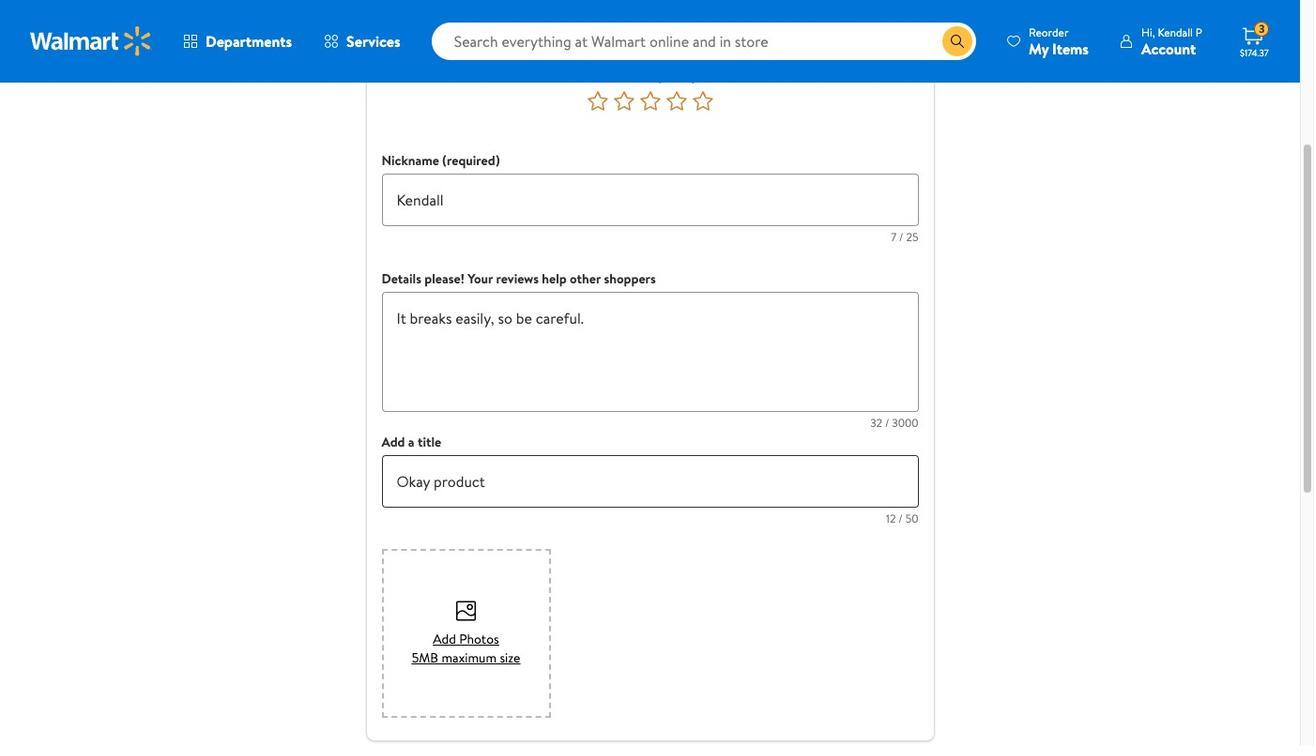 Task type: describe. For each thing, give the bounding box(es) containing it.
Search search field
[[432, 23, 977, 60]]

photos
[[459, 630, 499, 649]]

details
[[382, 269, 422, 288]]

/ for your
[[885, 415, 890, 431]]

a for select
[[612, 64, 619, 85]]

account
[[1142, 38, 1197, 59]]

7
[[891, 229, 897, 245]]

add a title
[[382, 433, 442, 451]]

25
[[907, 229, 919, 245]]

a for add
[[408, 433, 415, 451]]

details please! your reviews help other shoppers
[[382, 269, 656, 288]]

please!
[[425, 269, 465, 288]]

kendall
[[1158, 24, 1194, 40]]

select
[[568, 64, 608, 85]]

services button
[[308, 19, 417, 64]]

clear search field text image
[[920, 33, 935, 48]]

walmart image
[[30, 26, 152, 56]]

Nickname (required) text field
[[382, 173, 919, 226]]

nickname
[[382, 151, 439, 170]]

help
[[542, 269, 567, 288]]

maximum
[[442, 649, 497, 667]]

search icon image
[[950, 34, 965, 49]]

services
[[347, 31, 401, 52]]

hi, kendall p account
[[1142, 24, 1203, 59]]

my
[[1029, 38, 1049, 59]]

32
[[871, 415, 883, 431]]

departments
[[206, 31, 292, 52]]

departments button
[[167, 19, 308, 64]]



Task type: locate. For each thing, give the bounding box(es) containing it.
a left title
[[408, 433, 415, 451]]

0 vertical spatial (required)
[[668, 64, 733, 85]]

1 horizontal spatial a
[[612, 64, 619, 85]]

0 horizontal spatial (required)
[[443, 151, 500, 170]]

reorder my items
[[1029, 24, 1089, 59]]

(required) right nickname
[[443, 151, 500, 170]]

/ right 7
[[900, 229, 904, 245]]

$174.37
[[1240, 46, 1269, 59]]

0 vertical spatial a
[[612, 64, 619, 85]]

reviews
[[496, 269, 539, 288]]

(required)
[[668, 64, 733, 85], [443, 151, 500, 170]]

/
[[900, 229, 904, 245], [885, 415, 890, 431], [899, 510, 903, 526]]

1 vertical spatial add
[[433, 630, 456, 649]]

Walmart Site-Wide search field
[[432, 23, 977, 60]]

add inside "add photos 5mb maximum size"
[[433, 630, 456, 649]]

add photos 5mb maximum size
[[412, 630, 521, 667]]

add for photos
[[433, 630, 456, 649]]

1 vertical spatial /
[[885, 415, 890, 431]]

3 $174.37
[[1240, 21, 1269, 59]]

add left title
[[382, 433, 405, 451]]

hi,
[[1142, 24, 1156, 40]]

reorder
[[1029, 24, 1069, 40]]

(required) down walmart site-wide search box
[[668, 64, 733, 85]]

0 horizontal spatial add
[[382, 433, 405, 451]]

rating
[[622, 64, 665, 85]]

Details please! Your reviews help other shoppers text field
[[382, 292, 919, 412]]

1 vertical spatial (required)
[[443, 151, 500, 170]]

1 horizontal spatial add
[[433, 630, 456, 649]]

0 vertical spatial /
[[900, 229, 904, 245]]

other
[[570, 269, 601, 288]]

a right select
[[612, 64, 619, 85]]

add
[[382, 433, 405, 451], [433, 630, 456, 649]]

1 horizontal spatial (required)
[[668, 64, 733, 85]]

add for a
[[382, 433, 405, 451]]

your
[[468, 269, 493, 288]]

nickname (required)
[[382, 151, 500, 170]]

p
[[1196, 24, 1203, 40]]

0 horizontal spatial a
[[408, 433, 415, 451]]

shoppers
[[604, 269, 656, 288]]

/ right 12
[[899, 510, 903, 526]]

3000
[[892, 415, 919, 431]]

3
[[1259, 21, 1265, 37]]

/ for title
[[899, 510, 903, 526]]

7 / 25
[[891, 229, 919, 245]]

write a review for tide liquid laundry detergent, original, 64 loads 92 fl oz, he compatible element
[[410, 0, 891, 19]]

Add a title text field
[[382, 455, 919, 508]]

title
[[418, 433, 442, 451]]

add left photos
[[433, 630, 456, 649]]

32 / 3000
[[871, 415, 919, 431]]

2 vertical spatial /
[[899, 510, 903, 526]]

1 vertical spatial a
[[408, 433, 415, 451]]

12 / 50
[[887, 510, 919, 526]]

a
[[612, 64, 619, 85], [408, 433, 415, 451]]

50
[[906, 510, 919, 526]]

size
[[500, 649, 521, 667]]

0 vertical spatial add
[[382, 433, 405, 451]]

/ right 32 on the bottom
[[885, 415, 890, 431]]

items
[[1053, 38, 1089, 59]]

12
[[887, 510, 896, 526]]

5mb
[[412, 649, 439, 667]]

select a rating (required)
[[568, 64, 733, 85]]



Task type: vqa. For each thing, say whether or not it's contained in the screenshot.


